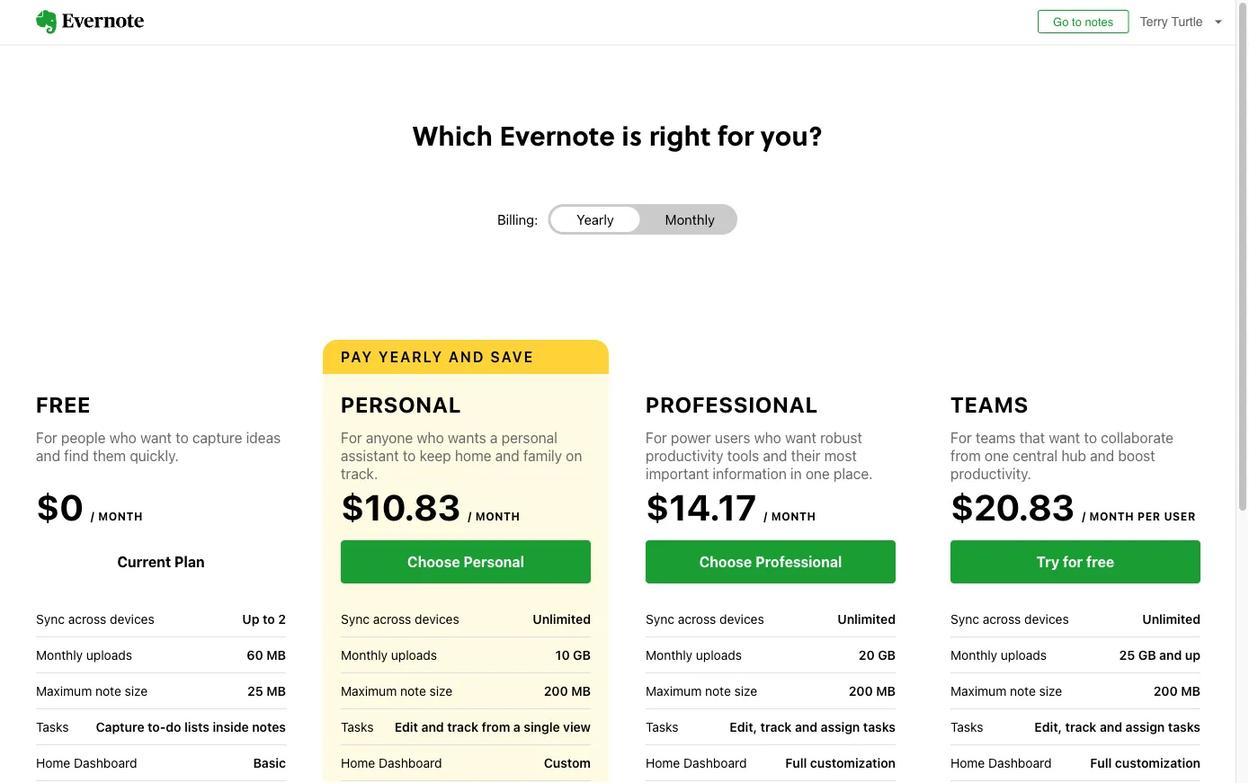 Task type: locate. For each thing, give the bounding box(es) containing it.
to inside for people who want to capture ideas and find them quickly.
[[176, 430, 189, 447]]

a left single
[[514, 720, 521, 735]]

4 devices from the left
[[1025, 612, 1070, 627]]

1 customization from the left
[[811, 756, 896, 771]]

sync across devices for 60
[[36, 612, 155, 627]]

1 uploads from the left
[[86, 648, 132, 663]]

gb left up
[[1139, 648, 1157, 663]]

users
[[715, 430, 751, 447]]

2 tasks from the left
[[1169, 720, 1201, 735]]

tasks down 20 gb
[[864, 720, 896, 735]]

devices for 10 gb
[[415, 612, 460, 627]]

sync across devices down the try
[[951, 612, 1070, 627]]

capture
[[96, 720, 144, 735]]

2 horizontal spatial unlimited
[[1143, 612, 1201, 627]]

1 maximum note size from the left
[[36, 684, 148, 699]]

want inside 'for teams that want to collaborate from one central hub and boost productivity.'
[[1050, 430, 1081, 447]]

maximum note size for 10
[[341, 684, 453, 699]]

from inside 'for teams that want to collaborate from one central hub and boost productivity.'
[[951, 448, 982, 465]]

month up current at bottom
[[98, 510, 143, 523]]

3 unlimited from the left
[[1143, 612, 1201, 627]]

edit, track and assign tasks
[[730, 720, 896, 735], [1035, 720, 1201, 735]]

3 200 mb from the left
[[1154, 684, 1201, 699]]

mb down 20 gb
[[877, 684, 896, 699]]

1 vertical spatial for
[[1064, 554, 1084, 571]]

for up productivity
[[646, 430, 668, 447]]

2 maximum from the left
[[341, 684, 397, 699]]

evernote
[[500, 116, 615, 154]]

single
[[524, 720, 560, 735]]

maximum for 25 gb and up
[[951, 684, 1007, 699]]

for inside 'for teams that want to collaborate from one central hub and boost productivity.'
[[951, 430, 973, 447]]

2 customization from the left
[[1116, 756, 1201, 771]]

3 across from the left
[[678, 612, 717, 627]]

sync across devices for 20
[[646, 612, 765, 627]]

1 horizontal spatial gb
[[878, 648, 896, 663]]

3 / from the left
[[764, 510, 769, 523]]

want
[[140, 430, 172, 447], [786, 430, 817, 447], [1050, 430, 1081, 447]]

1 horizontal spatial one
[[985, 448, 1010, 465]]

sync across devices down choose professional
[[646, 612, 765, 627]]

2 tasks from the left
[[341, 720, 374, 735]]

4 maximum from the left
[[951, 684, 1007, 699]]

home for 60
[[36, 756, 70, 771]]

note for 20 gb
[[706, 684, 731, 699]]

1 tasks from the left
[[36, 720, 69, 735]]

4 note from the left
[[1011, 684, 1037, 699]]

devices down the try
[[1025, 612, 1070, 627]]

1 gb from the left
[[573, 648, 591, 663]]

to up the quickly.
[[176, 430, 189, 447]]

across for 10
[[373, 612, 412, 627]]

1 horizontal spatial full customization
[[1091, 756, 1201, 771]]

200 mb down up
[[1154, 684, 1201, 699]]

2 choose from the left
[[700, 554, 753, 571]]

25
[[1120, 648, 1136, 663], [248, 684, 263, 699]]

0 horizontal spatial edit, track and assign tasks
[[730, 720, 896, 735]]

edit
[[395, 720, 418, 735]]

1 sync across devices from the left
[[36, 612, 155, 627]]

sync across devices down current at bottom
[[36, 612, 155, 627]]

1 vertical spatial from
[[482, 720, 511, 735]]

0 horizontal spatial who
[[109, 430, 137, 447]]

0 vertical spatial 25
[[1120, 648, 1136, 663]]

2 devices from the left
[[415, 612, 460, 627]]

for inside for power users who want robust productivity tools and their most important information in one place.
[[646, 430, 668, 447]]

devices down choose professional
[[720, 612, 765, 627]]

productivity
[[646, 448, 724, 465]]

4 for from the left
[[951, 430, 973, 447]]

monthly uploads for 10 gb
[[341, 648, 437, 663]]

notes right go
[[1086, 15, 1114, 28]]

dashboard for 10 gb
[[379, 756, 442, 771]]

$0 / month
[[36, 486, 143, 529]]

3 gb from the left
[[1139, 648, 1157, 663]]

/ inside $14.17 / month
[[764, 510, 769, 523]]

one down teams
[[985, 448, 1010, 465]]

1 horizontal spatial 200 mb
[[849, 684, 896, 699]]

month up personal
[[476, 510, 521, 523]]

3 track from the left
[[1066, 720, 1097, 735]]

3 maximum from the left
[[646, 684, 702, 699]]

month inside $20.83 / month per user
[[1090, 510, 1135, 523]]

sync across devices down choose personal
[[341, 612, 460, 627]]

who up keep
[[417, 430, 444, 447]]

2 edit, from the left
[[1035, 720, 1063, 735]]

choose personal
[[408, 554, 525, 571]]

2 200 from the left
[[849, 684, 874, 699]]

devices down current at bottom
[[110, 612, 155, 627]]

for inside for anyone who wants a personal assistant to keep home and family on track.
[[341, 430, 362, 447]]

2 horizontal spatial want
[[1050, 430, 1081, 447]]

inside
[[213, 720, 249, 735]]

3 devices from the left
[[720, 612, 765, 627]]

2 monthly uploads from the left
[[341, 648, 437, 663]]

/ up choose personal button
[[468, 510, 472, 523]]

2 horizontal spatial 200
[[1154, 684, 1179, 699]]

do
[[166, 720, 181, 735]]

2 dashboard from the left
[[379, 756, 442, 771]]

200 mb down 20 gb
[[849, 684, 896, 699]]

for for personal
[[341, 430, 362, 447]]

2 note from the left
[[400, 684, 426, 699]]

2 / from the left
[[468, 510, 472, 523]]

1 horizontal spatial from
[[951, 448, 982, 465]]

4 size from the left
[[1040, 684, 1063, 699]]

month for $20.83
[[1090, 510, 1135, 523]]

edit and track from a single view
[[395, 720, 591, 735]]

month left per
[[1090, 510, 1135, 523]]

1 vertical spatial a
[[514, 720, 521, 735]]

1 assign from the left
[[821, 720, 861, 735]]

2 edit, track and assign tasks from the left
[[1035, 720, 1201, 735]]

200 down the 10
[[544, 684, 568, 699]]

for
[[718, 116, 754, 154], [1064, 554, 1084, 571]]

0 horizontal spatial 200 mb
[[544, 684, 591, 699]]

4 month from the left
[[1090, 510, 1135, 523]]

3 for from the left
[[646, 430, 668, 447]]

customization
[[811, 756, 896, 771], [1116, 756, 1201, 771]]

/ up try for free button on the right bottom of page
[[1083, 510, 1087, 523]]

one inside 'for teams that want to collaborate from one central hub and boost productivity.'
[[985, 448, 1010, 465]]

3 size from the left
[[735, 684, 758, 699]]

1 note from the left
[[95, 684, 121, 699]]

1 horizontal spatial 25
[[1120, 648, 1136, 663]]

full for 25
[[1091, 756, 1113, 771]]

1 full from the left
[[786, 756, 807, 771]]

gb for 10
[[573, 648, 591, 663]]

20 gb
[[859, 648, 896, 663]]

for for free
[[36, 430, 57, 447]]

200 for 10
[[544, 684, 568, 699]]

1 edit, from the left
[[730, 720, 758, 735]]

1 for from the left
[[36, 430, 57, 447]]

1 horizontal spatial for
[[1064, 554, 1084, 571]]

0 horizontal spatial assign
[[821, 720, 861, 735]]

3 monthly uploads from the left
[[646, 648, 742, 663]]

uploads for 25 gb and up
[[1001, 648, 1048, 663]]

for up 'assistant'
[[341, 430, 362, 447]]

free
[[1087, 554, 1115, 571]]

3 month from the left
[[772, 510, 817, 523]]

1 horizontal spatial notes
[[1086, 15, 1114, 28]]

professional
[[756, 554, 843, 571]]

month for $10.83
[[476, 510, 521, 523]]

devices for 25 gb and up
[[1025, 612, 1070, 627]]

who inside for people who want to capture ideas and find them quickly.
[[109, 430, 137, 447]]

home
[[455, 448, 492, 465]]

/ right $0
[[91, 510, 95, 523]]

mb down the '60 mb'
[[267, 684, 286, 699]]

is
[[622, 116, 643, 154]]

tasks
[[864, 720, 896, 735], [1169, 720, 1201, 735]]

2 home dashboard from the left
[[341, 756, 442, 771]]

across
[[68, 612, 106, 627], [373, 612, 412, 627], [678, 612, 717, 627], [983, 612, 1022, 627]]

200
[[544, 684, 568, 699], [849, 684, 874, 699], [1154, 684, 1179, 699]]

2 size from the left
[[430, 684, 453, 699]]

teams
[[976, 430, 1016, 447]]

1 home from the left
[[36, 756, 70, 771]]

for inside for people who want to capture ideas and find them quickly.
[[36, 430, 57, 447]]

important
[[646, 466, 709, 483]]

who for personal
[[417, 430, 444, 447]]

60 mb
[[247, 648, 286, 663]]

edit, for 20 gb
[[730, 720, 758, 735]]

to right go
[[1073, 15, 1082, 28]]

want inside for people who want to capture ideas and find them quickly.
[[140, 430, 172, 447]]

60
[[247, 648, 263, 663]]

1 choose from the left
[[408, 554, 460, 571]]

notes up basic
[[252, 720, 286, 735]]

try
[[1037, 554, 1060, 571]]

hub
[[1062, 448, 1087, 465]]

sync for 20 gb
[[646, 612, 675, 627]]

2 gb from the left
[[878, 648, 896, 663]]

to-
[[148, 720, 166, 735]]

mb for 10 gb
[[572, 684, 591, 699]]

1 horizontal spatial want
[[786, 430, 817, 447]]

0 horizontal spatial want
[[140, 430, 172, 447]]

dashboard for 25 gb and up
[[989, 756, 1052, 771]]

to up hub
[[1085, 430, 1098, 447]]

25 mb
[[248, 684, 286, 699]]

2 horizontal spatial 200 mb
[[1154, 684, 1201, 699]]

3 dashboard from the left
[[684, 756, 747, 771]]

2 assign from the left
[[1126, 720, 1166, 735]]

choose down $14.17 / month
[[700, 554, 753, 571]]

a inside for anyone who wants a personal assistant to keep home and family on track.
[[490, 430, 498, 447]]

place.
[[834, 466, 873, 483]]

uploads for 60 mb
[[86, 648, 132, 663]]

/ for $14.17
[[764, 510, 769, 523]]

tasks down up
[[1169, 720, 1201, 735]]

boost
[[1119, 448, 1156, 465]]

you?
[[761, 116, 824, 154]]

devices
[[110, 612, 155, 627], [415, 612, 460, 627], [720, 612, 765, 627], [1025, 612, 1070, 627]]

monthly uploads
[[36, 648, 132, 663], [341, 648, 437, 663], [646, 648, 742, 663], [951, 648, 1048, 663]]

1 horizontal spatial customization
[[1116, 756, 1201, 771]]

monthly for 10 gb
[[341, 648, 388, 663]]

want inside for power users who want robust productivity tools and their most important information in one place.
[[786, 430, 817, 447]]

sync for 60 mb
[[36, 612, 65, 627]]

monthly uploads for 25 gb and up
[[951, 648, 1048, 663]]

evernote link
[[18, 0, 162, 44]]

3 home from the left
[[646, 756, 681, 771]]

1 horizontal spatial unlimited
[[838, 612, 896, 627]]

mb
[[267, 648, 286, 663], [267, 684, 286, 699], [572, 684, 591, 699], [877, 684, 896, 699], [1182, 684, 1201, 699]]

2 across from the left
[[373, 612, 412, 627]]

unlimited up 20
[[838, 612, 896, 627]]

2 month from the left
[[476, 510, 521, 523]]

size for 10 gb
[[430, 684, 453, 699]]

1 horizontal spatial full
[[1091, 756, 1113, 771]]

3 sync from the left
[[646, 612, 675, 627]]

1 vertical spatial notes
[[252, 720, 286, 735]]

2 full customization from the left
[[1091, 756, 1201, 771]]

note for 25 gb and up
[[1011, 684, 1037, 699]]

/ inside $10.83 / month
[[468, 510, 472, 523]]

4 sync from the left
[[951, 612, 980, 627]]

unlimited
[[533, 612, 591, 627], [838, 612, 896, 627], [1143, 612, 1201, 627]]

0 horizontal spatial 200
[[544, 684, 568, 699]]

0 horizontal spatial edit,
[[730, 720, 758, 735]]

3 tasks from the left
[[646, 720, 679, 735]]

home dashboard for 60 mb
[[36, 756, 137, 771]]

0 vertical spatial notes
[[1086, 15, 1114, 28]]

1 horizontal spatial who
[[417, 430, 444, 447]]

tasks for 20 gb
[[864, 720, 896, 735]]

choose professional button
[[646, 541, 896, 584]]

2 want from the left
[[786, 430, 817, 447]]

to
[[1073, 15, 1082, 28], [176, 430, 189, 447], [1085, 430, 1098, 447], [403, 448, 416, 465], [263, 612, 275, 627]]

from left single
[[482, 720, 511, 735]]

25 down 60
[[248, 684, 263, 699]]

3 uploads from the left
[[696, 648, 742, 663]]

2 sync from the left
[[341, 612, 370, 627]]

1 vertical spatial 25
[[248, 684, 263, 699]]

2 200 mb from the left
[[849, 684, 896, 699]]

up
[[1186, 648, 1201, 663]]

1 dashboard from the left
[[74, 756, 137, 771]]

1 horizontal spatial tasks
[[1169, 720, 1201, 735]]

unlimited for 10 gb
[[533, 612, 591, 627]]

0 horizontal spatial one
[[806, 466, 830, 483]]

1 horizontal spatial edit, track and assign tasks
[[1035, 720, 1201, 735]]

month down the in
[[772, 510, 817, 523]]

want up their
[[786, 430, 817, 447]]

1 devices from the left
[[110, 612, 155, 627]]

for right right
[[718, 116, 754, 154]]

month inside $0 / month
[[98, 510, 143, 523]]

for for professional
[[646, 430, 668, 447]]

0 horizontal spatial full
[[786, 756, 807, 771]]

0 horizontal spatial choose
[[408, 554, 460, 571]]

200 mb for 10 gb
[[544, 684, 591, 699]]

3 who from the left
[[755, 430, 782, 447]]

one
[[985, 448, 1010, 465], [806, 466, 830, 483]]

0 horizontal spatial track
[[447, 720, 479, 735]]

personal
[[502, 430, 558, 447]]

full customization for 20
[[786, 756, 896, 771]]

0 horizontal spatial tasks
[[864, 720, 896, 735]]

1 horizontal spatial edit,
[[1035, 720, 1063, 735]]

home dashboard
[[36, 756, 137, 771], [341, 756, 442, 771], [646, 756, 747, 771], [951, 756, 1052, 771]]

choose professional
[[700, 554, 843, 571]]

unlimited up 25 gb and up
[[1143, 612, 1201, 627]]

maximum for 10 gb
[[341, 684, 397, 699]]

who up tools
[[755, 430, 782, 447]]

0 horizontal spatial customization
[[811, 756, 896, 771]]

maximum for 20 gb
[[646, 684, 702, 699]]

1 size from the left
[[125, 684, 148, 699]]

0 vertical spatial one
[[985, 448, 1010, 465]]

4 home dashboard from the left
[[951, 756, 1052, 771]]

4 uploads from the left
[[1001, 648, 1048, 663]]

1 horizontal spatial track
[[761, 720, 792, 735]]

size
[[125, 684, 148, 699], [430, 684, 453, 699], [735, 684, 758, 699], [1040, 684, 1063, 699]]

choose down $10.83 / month
[[408, 554, 460, 571]]

people
[[61, 430, 106, 447]]

terry turtle link
[[1136, 0, 1236, 44]]

20
[[859, 648, 875, 663]]

tasks for 10
[[341, 720, 374, 735]]

2 uploads from the left
[[391, 648, 437, 663]]

which
[[413, 116, 493, 154]]

full customization for 25
[[1091, 756, 1201, 771]]

3 sync across devices from the left
[[646, 612, 765, 627]]

mb for 20 gb
[[877, 684, 896, 699]]

sync for 25 gb and up
[[951, 612, 980, 627]]

1 month from the left
[[98, 510, 143, 523]]

maximum note size for 20
[[646, 684, 758, 699]]

want up the quickly.
[[140, 430, 172, 447]]

sync across devices for 10
[[341, 612, 460, 627]]

across for 60
[[68, 612, 106, 627]]

4 dashboard from the left
[[989, 756, 1052, 771]]

1 / from the left
[[91, 510, 95, 523]]

1 tasks from the left
[[864, 720, 896, 735]]

home for 25
[[951, 756, 986, 771]]

for left teams
[[951, 430, 973, 447]]

/ down information
[[764, 510, 769, 523]]

2 for from the left
[[341, 430, 362, 447]]

1 horizontal spatial a
[[514, 720, 521, 735]]

a for tasks
[[514, 720, 521, 735]]

1 want from the left
[[140, 430, 172, 447]]

/ for $10.83
[[468, 510, 472, 523]]

1 unlimited from the left
[[533, 612, 591, 627]]

1 horizontal spatial assign
[[1126, 720, 1166, 735]]

0 horizontal spatial a
[[490, 430, 498, 447]]

gb right 20
[[878, 648, 896, 663]]

0 horizontal spatial gb
[[573, 648, 591, 663]]

tasks
[[36, 720, 69, 735], [341, 720, 374, 735], [646, 720, 679, 735], [951, 720, 984, 735]]

200 down 25 gb and up
[[1154, 684, 1179, 699]]

3 note from the left
[[706, 684, 731, 699]]

4 maximum note size from the left
[[951, 684, 1063, 699]]

from
[[951, 448, 982, 465], [482, 720, 511, 735]]

/ inside $20.83 / month per user
[[1083, 510, 1087, 523]]

2 horizontal spatial track
[[1066, 720, 1097, 735]]

3 maximum note size from the left
[[646, 684, 758, 699]]

1 200 from the left
[[544, 684, 568, 699]]

1 vertical spatial one
[[806, 466, 830, 483]]

want up hub
[[1050, 430, 1081, 447]]

choose personal button
[[341, 541, 591, 584]]

dashboard for 60 mb
[[74, 756, 137, 771]]

basic
[[253, 756, 286, 771]]

monthly
[[666, 212, 715, 227], [36, 648, 83, 663], [341, 648, 388, 663], [646, 648, 693, 663], [951, 648, 998, 663]]

and inside for anyone who wants a personal assistant to keep home and family on track.
[[496, 448, 520, 465]]

size for 25 gb and up
[[1040, 684, 1063, 699]]

1 horizontal spatial choose
[[700, 554, 753, 571]]

from up productivity.
[[951, 448, 982, 465]]

200 mb for 20 gb
[[849, 684, 896, 699]]

3 home dashboard from the left
[[646, 756, 747, 771]]

personal
[[464, 554, 525, 571]]

200 down 20
[[849, 684, 874, 699]]

4 monthly uploads from the left
[[951, 648, 1048, 663]]

a right wants
[[490, 430, 498, 447]]

2 horizontal spatial who
[[755, 430, 782, 447]]

mb down up
[[1182, 684, 1201, 699]]

to left 2
[[263, 612, 275, 627]]

save
[[491, 349, 535, 366]]

200 mb down the 10
[[544, 684, 591, 699]]

0 horizontal spatial unlimited
[[533, 612, 591, 627]]

$20.83 / month per user
[[951, 486, 1197, 529]]

1 200 mb from the left
[[544, 684, 591, 699]]

unlimited for 20 gb
[[838, 612, 896, 627]]

a for personal
[[490, 430, 498, 447]]

1 horizontal spatial 200
[[849, 684, 874, 699]]

for left people
[[36, 430, 57, 447]]

0 vertical spatial from
[[951, 448, 982, 465]]

1 full customization from the left
[[786, 756, 896, 771]]

who up them
[[109, 430, 137, 447]]

month inside $14.17 / month
[[772, 510, 817, 523]]

1 maximum from the left
[[36, 684, 92, 699]]

note
[[95, 684, 121, 699], [400, 684, 426, 699], [706, 684, 731, 699], [1011, 684, 1037, 699]]

2 home from the left
[[341, 756, 375, 771]]

one right the in
[[806, 466, 830, 483]]

0 horizontal spatial for
[[718, 116, 754, 154]]

2 who from the left
[[417, 430, 444, 447]]

0 horizontal spatial 25
[[248, 684, 263, 699]]

3 want from the left
[[1050, 430, 1081, 447]]

200 for 25
[[1154, 684, 1179, 699]]

devices down choose personal
[[415, 612, 460, 627]]

4 sync across devices from the left
[[951, 612, 1070, 627]]

who inside for anyone who wants a personal assistant to keep home and family on track.
[[417, 430, 444, 447]]

assign down 25 gb and up
[[1126, 720, 1166, 735]]

which evernote is right for you?
[[413, 116, 824, 154]]

4 across from the left
[[983, 612, 1022, 627]]

try for free
[[1037, 554, 1115, 571]]

unlimited up the 10
[[533, 612, 591, 627]]

0 horizontal spatial full customization
[[786, 756, 896, 771]]

evernote image
[[18, 10, 162, 34]]

choose for choose personal
[[408, 554, 460, 571]]

25 left up
[[1120, 648, 1136, 663]]

assign down 20
[[821, 720, 861, 735]]

month inside $10.83 / month
[[476, 510, 521, 523]]

2 maximum note size from the left
[[341, 684, 453, 699]]

1 who from the left
[[109, 430, 137, 447]]

4 home from the left
[[951, 756, 986, 771]]

to left keep
[[403, 448, 416, 465]]

2 horizontal spatial gb
[[1139, 648, 1157, 663]]

1 home dashboard from the left
[[36, 756, 137, 771]]

1 across from the left
[[68, 612, 106, 627]]

/ inside $0 / month
[[91, 510, 95, 523]]

for right the try
[[1064, 554, 1084, 571]]

assign
[[821, 720, 861, 735], [1126, 720, 1166, 735]]

sync across devices for 25
[[951, 612, 1070, 627]]

0 horizontal spatial from
[[482, 720, 511, 735]]

sync across devices
[[36, 612, 155, 627], [341, 612, 460, 627], [646, 612, 765, 627], [951, 612, 1070, 627]]

teams
[[951, 392, 1030, 418]]

2 sync across devices from the left
[[341, 612, 460, 627]]

2 track from the left
[[761, 720, 792, 735]]

edit, track and assign tasks for 25
[[1035, 720, 1201, 735]]

25 gb and up
[[1120, 648, 1201, 663]]

most
[[825, 448, 857, 465]]

4 / from the left
[[1083, 510, 1087, 523]]

tasks for 60
[[36, 720, 69, 735]]

4 tasks from the left
[[951, 720, 984, 735]]

dashboard for 20 gb
[[684, 756, 747, 771]]

0 vertical spatial a
[[490, 430, 498, 447]]

gb right the 10
[[573, 648, 591, 663]]

mb up view
[[572, 684, 591, 699]]

1 edit, track and assign tasks from the left
[[730, 720, 896, 735]]



Task type: describe. For each thing, give the bounding box(es) containing it.
$10.83
[[341, 486, 461, 529]]

assign for 20
[[821, 720, 861, 735]]

tasks for 25 gb and up
[[1169, 720, 1201, 735]]

maximum for 60 mb
[[36, 684, 92, 699]]

pay yearly and save
[[341, 349, 535, 366]]

note for 10 gb
[[400, 684, 426, 699]]

current plan button
[[36, 541, 286, 584]]

$20.83
[[951, 486, 1076, 529]]

want for free
[[140, 430, 172, 447]]

mb right 60
[[267, 648, 286, 663]]

unlimited for 25 gb and up
[[1143, 612, 1201, 627]]

in
[[791, 466, 802, 483]]

yearly
[[379, 349, 444, 366]]

monthly for 25 gb and up
[[951, 648, 998, 663]]

assistant
[[341, 448, 399, 465]]

that
[[1020, 430, 1046, 447]]

monthly for 20 gb
[[646, 648, 693, 663]]

size for 60 mb
[[125, 684, 148, 699]]

quickly.
[[130, 448, 179, 465]]

for people who want to capture ideas and find them quickly.
[[36, 430, 281, 465]]

devices for 20 gb
[[720, 612, 765, 627]]

track.
[[341, 466, 378, 483]]

edit, track and assign tasks for 20
[[730, 720, 896, 735]]

note for 60 mb
[[95, 684, 121, 699]]

free
[[36, 392, 91, 418]]

personal
[[341, 392, 462, 418]]

and
[[449, 349, 485, 366]]

current plan
[[117, 554, 205, 571]]

central
[[1013, 448, 1058, 465]]

their
[[792, 448, 821, 465]]

1 track from the left
[[447, 720, 479, 735]]

gb for 20
[[878, 648, 896, 663]]

month for $0
[[98, 510, 143, 523]]

and inside for people who want to capture ideas and find them quickly.
[[36, 448, 60, 465]]

user
[[1165, 510, 1197, 523]]

monthly uploads for 60 mb
[[36, 648, 132, 663]]

try for free button
[[951, 541, 1201, 584]]

home dashboard for 10 gb
[[341, 756, 442, 771]]

$14.17
[[646, 486, 757, 529]]

monthly for 60 mb
[[36, 648, 83, 663]]

track for 25
[[1066, 720, 1097, 735]]

$10.83 / month
[[341, 486, 521, 529]]

home for 10
[[341, 756, 375, 771]]

10 gb
[[556, 648, 591, 663]]

productivity.
[[951, 466, 1032, 483]]

information
[[713, 466, 787, 483]]

for for teams
[[951, 430, 973, 447]]

mb for 25 gb and up
[[1182, 684, 1201, 699]]

maximum note size for 25
[[951, 684, 1063, 699]]

who for free
[[109, 430, 137, 447]]

terry
[[1141, 14, 1169, 29]]

tasks for 20
[[646, 720, 679, 735]]

customization for 25
[[1116, 756, 1201, 771]]

for teams that want to collaborate from one central hub and boost productivity.
[[951, 430, 1174, 483]]

size for 20 gb
[[735, 684, 758, 699]]

25 for 25 mb
[[248, 684, 263, 699]]

200 mb for 25 gb and up
[[1154, 684, 1201, 699]]

200 for 20
[[849, 684, 874, 699]]

pay
[[341, 349, 373, 366]]

/ for $20.83
[[1083, 510, 1087, 523]]

across for 25
[[983, 612, 1022, 627]]

right
[[649, 116, 711, 154]]

collaborate
[[1102, 430, 1174, 447]]

anyone
[[366, 430, 413, 447]]

keep
[[420, 448, 451, 465]]

find
[[64, 448, 89, 465]]

for power users who want robust productivity tools and their most important information in one place.
[[646, 430, 873, 483]]

maximum note size for 60
[[36, 684, 148, 699]]

robust
[[821, 430, 863, 447]]

want for teams
[[1050, 430, 1081, 447]]

professional
[[646, 392, 819, 418]]

gb for 25
[[1139, 648, 1157, 663]]

current
[[117, 554, 171, 571]]

capture
[[192, 430, 242, 447]]

for anyone who wants a personal assistant to keep home and family on track.
[[341, 430, 583, 483]]

choose for choose professional
[[700, 554, 753, 571]]

tasks for 25
[[951, 720, 984, 735]]

view
[[563, 720, 591, 735]]

month for $14.17
[[772, 510, 817, 523]]

home for 20
[[646, 756, 681, 771]]

ideas
[[246, 430, 281, 447]]

0 vertical spatial for
[[718, 116, 754, 154]]

power
[[671, 430, 711, 447]]

terry turtle
[[1141, 14, 1204, 29]]

edit, for 25 gb and up
[[1035, 720, 1063, 735]]

and inside 'for teams that want to collaborate from one central hub and boost productivity.'
[[1091, 448, 1115, 465]]

25 for 25 gb and up
[[1120, 648, 1136, 663]]

track for 20
[[761, 720, 792, 735]]

up to 2
[[242, 612, 286, 627]]

/ for $0
[[91, 510, 95, 523]]

per
[[1138, 510, 1162, 523]]

assign for 25
[[1126, 720, 1166, 735]]

go to notes link
[[1039, 10, 1130, 33]]

wants
[[448, 430, 487, 447]]

mb for 60 mb
[[267, 684, 286, 699]]

go to notes
[[1054, 15, 1114, 28]]

on
[[566, 448, 583, 465]]

uploads for 20 gb
[[696, 648, 742, 663]]

custom
[[544, 756, 591, 771]]

to inside 'for teams that want to collaborate from one central hub and boost productivity.'
[[1085, 430, 1098, 447]]

turtle
[[1172, 14, 1204, 29]]

10
[[556, 648, 570, 663]]

yearly
[[577, 212, 615, 227]]

home dashboard for 20 gb
[[646, 756, 747, 771]]

devices for 60 mb
[[110, 612, 155, 627]]

2
[[278, 612, 286, 627]]

billing:
[[498, 212, 538, 227]]

who inside for power users who want robust productivity tools and their most important information in one place.
[[755, 430, 782, 447]]

to inside for anyone who wants a personal assistant to keep home and family on track.
[[403, 448, 416, 465]]

for inside button
[[1064, 554, 1084, 571]]

plan
[[175, 554, 205, 571]]

up
[[242, 612, 260, 627]]

home dashboard for 25 gb and up
[[951, 756, 1052, 771]]

customization for 20
[[811, 756, 896, 771]]

tools
[[728, 448, 760, 465]]

lists
[[185, 720, 210, 735]]

them
[[93, 448, 126, 465]]

uploads for 10 gb
[[391, 648, 437, 663]]

and inside for power users who want robust productivity tools and their most important information in one place.
[[763, 448, 788, 465]]

go
[[1054, 15, 1069, 28]]

family
[[524, 448, 562, 465]]

$14.17 / month
[[646, 486, 817, 529]]

capture to-do lists inside notes
[[96, 720, 286, 735]]

$0
[[36, 486, 84, 529]]

one inside for power users who want robust productivity tools and their most important information in one place.
[[806, 466, 830, 483]]

sync for 10 gb
[[341, 612, 370, 627]]

0 horizontal spatial notes
[[252, 720, 286, 735]]



Task type: vqa. For each thing, say whether or not it's contained in the screenshot.
Search TEXT BOX
no



